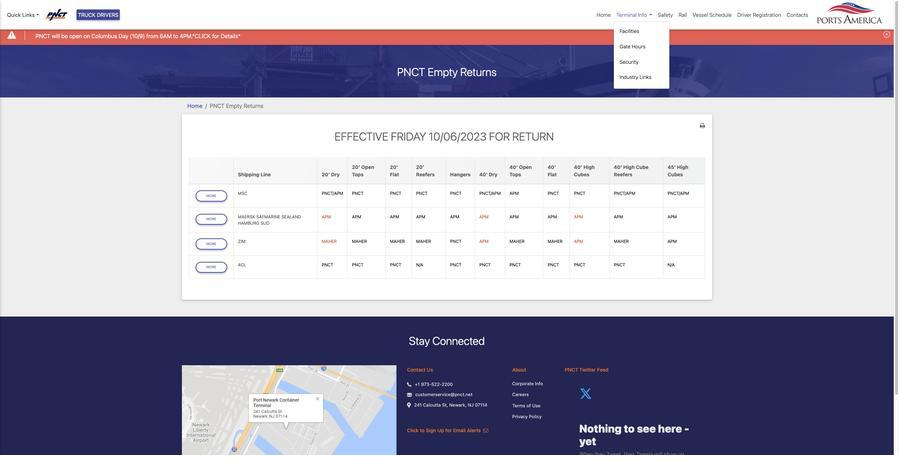 Task type: describe. For each thing, give the bounding box(es) containing it.
acl
[[238, 263, 246, 268]]

0 horizontal spatial home
[[187, 103, 203, 109]]

will
[[52, 33, 60, 39]]

of
[[527, 404, 531, 409]]

20' open tops
[[352, 164, 374, 178]]

1 pnct/apm from the left
[[322, 191, 343, 196]]

driver registration
[[737, 12, 781, 18]]

1 horizontal spatial empty
[[428, 65, 458, 79]]

pnct will be open on columbus day (10/9) from 6am to 4pm.*click for details* alert
[[0, 26, 894, 45]]

newark,
[[449, 403, 467, 408]]

privacy policy
[[512, 415, 542, 420]]

(10/9)
[[130, 33, 145, 39]]

click
[[407, 428, 419, 434]]

use
[[532, 404, 541, 409]]

driver registration link
[[735, 8, 784, 22]]

terminal info
[[617, 12, 647, 18]]

cubes for 40'
[[574, 172, 590, 178]]

shipping line
[[238, 172, 271, 178]]

+1 973-522-2200
[[415, 382, 453, 388]]

more button for maersk safmarine sealand hamburg sud
[[195, 214, 227, 225]]

tops for 20'
[[352, 172, 364, 178]]

cube
[[636, 164, 649, 170]]

friday
[[391, 130, 426, 143]]

envelope o image
[[484, 429, 488, 434]]

tops for 40'
[[510, 172, 521, 178]]

us
[[427, 367, 433, 373]]

20' reefers
[[416, 164, 435, 178]]

1 maher from the left
[[322, 239, 337, 245]]

facilities link
[[617, 25, 667, 38]]

pnct twitter feed
[[565, 367, 609, 373]]

terms of use
[[512, 404, 541, 409]]

3 pnct/apm from the left
[[614, 191, 635, 196]]

20' for 20' dry
[[322, 172, 330, 178]]

line
[[261, 172, 271, 178]]

terminal info link
[[614, 8, 655, 22]]

5 maher from the left
[[510, 239, 525, 245]]

241
[[414, 403, 422, 408]]

20' for 20' flat
[[390, 164, 398, 170]]

links for quick links
[[22, 12, 35, 18]]

contacts
[[787, 12, 808, 18]]

privacy policy link
[[512, 414, 554, 421]]

2 n/a from the left
[[668, 263, 675, 268]]

quick links
[[7, 12, 35, 18]]

truck
[[78, 12, 95, 18]]

drivers
[[97, 12, 118, 18]]

40' for 40' high cubes
[[574, 164, 582, 170]]

gate hours
[[620, 44, 646, 50]]

more for zim
[[206, 242, 216, 246]]

click to sign up for email alerts link
[[407, 428, 488, 434]]

truck drivers link
[[77, 9, 120, 20]]

be
[[61, 33, 68, 39]]

more for acl
[[206, 266, 216, 270]]

rail
[[679, 12, 687, 18]]

0 horizontal spatial home link
[[187, 103, 203, 109]]

dry for 40' dry
[[489, 172, 498, 178]]

open for 40' open tops
[[519, 164, 532, 170]]

241 calcutta st, newark, nj 07114 link
[[414, 402, 487, 409]]

+1
[[415, 382, 420, 388]]

1 reefers from the left
[[416, 172, 435, 178]]

gate hours link
[[617, 40, 667, 53]]

more button for zim
[[195, 239, 227, 250]]

security
[[620, 59, 639, 65]]

shipping
[[238, 172, 259, 178]]

schedule
[[710, 12, 732, 18]]

40' for 40' high cube reefers
[[614, 164, 622, 170]]

customerservice@pnct.net link
[[415, 392, 473, 399]]

return
[[512, 130, 554, 143]]

terms
[[512, 404, 525, 409]]

4pm.*click
[[180, 33, 211, 39]]

corporate info
[[512, 381, 543, 387]]

rail link
[[676, 8, 690, 22]]

careers link
[[512, 392, 554, 399]]

7 maher from the left
[[614, 239, 629, 245]]

dry for 20' dry
[[331, 172, 340, 178]]

2 pnct/apm from the left
[[479, 191, 501, 196]]

0 vertical spatial home link
[[594, 8, 614, 22]]

customerservice@pnct.net
[[415, 392, 473, 398]]

hamburg
[[238, 221, 259, 226]]

high for 40' high cubes
[[584, 164, 595, 170]]

maersk
[[238, 214, 255, 220]]

links for industry links
[[640, 74, 652, 80]]

nj
[[468, 403, 474, 408]]

20' for 20' reefers
[[416, 164, 424, 170]]

40' flat
[[548, 164, 557, 178]]

msc
[[238, 191, 247, 196]]

1 vertical spatial for
[[445, 428, 452, 434]]

up
[[437, 428, 444, 434]]

careers
[[512, 392, 529, 398]]

10/06/2023
[[429, 130, 487, 143]]

flat for 40' flat
[[548, 172, 557, 178]]

40' dry
[[479, 172, 498, 178]]

safmarine
[[256, 214, 280, 220]]

for
[[489, 130, 510, 143]]

safety
[[658, 12, 673, 18]]

policy
[[529, 415, 542, 420]]

info for terminal info
[[638, 12, 647, 18]]

contacts link
[[784, 8, 811, 22]]

40' high cube reefers
[[614, 164, 649, 178]]

0 horizontal spatial returns
[[244, 103, 263, 109]]

cubes for 45'
[[668, 172, 683, 178]]



Task type: vqa. For each thing, say whether or not it's contained in the screenshot.
the right the Links
yes



Task type: locate. For each thing, give the bounding box(es) containing it.
1 horizontal spatial pnct empty returns
[[397, 65, 497, 79]]

0 horizontal spatial info
[[535, 381, 543, 387]]

4 maher from the left
[[416, 239, 431, 245]]

contact
[[407, 367, 426, 373]]

1 more from the top
[[206, 194, 216, 198]]

print image
[[700, 123, 705, 128]]

vessel schedule
[[693, 12, 732, 18]]

1 horizontal spatial for
[[445, 428, 452, 434]]

4 more button from the top
[[195, 262, 227, 273]]

40' right 40' flat
[[574, 164, 582, 170]]

1 horizontal spatial home
[[597, 12, 611, 18]]

1 vertical spatial info
[[535, 381, 543, 387]]

2 more button from the top
[[195, 214, 227, 225]]

522-
[[431, 382, 442, 388]]

20' inside 20' open tops
[[352, 164, 360, 170]]

3 more from the top
[[206, 242, 216, 246]]

quick links link
[[7, 11, 39, 19]]

3 maher from the left
[[390, 239, 405, 245]]

home link
[[594, 8, 614, 22], [187, 103, 203, 109]]

info right terminal
[[638, 12, 647, 18]]

1 horizontal spatial high
[[623, 164, 635, 170]]

open for 20' open tops
[[361, 164, 374, 170]]

truck drivers
[[78, 12, 118, 18]]

reefers inside 40' high cube reefers
[[614, 172, 633, 178]]

info up careers link
[[535, 381, 543, 387]]

1 high from the left
[[584, 164, 595, 170]]

registration
[[753, 12, 781, 18]]

cubes inside '45' high cubes'
[[668, 172, 683, 178]]

pnct/apm
[[322, 191, 343, 196], [479, 191, 501, 196], [614, 191, 635, 196], [668, 191, 689, 196]]

about
[[512, 367, 526, 373]]

pnct/apm down '45' high cubes'
[[668, 191, 689, 196]]

tops right 20' dry
[[352, 172, 364, 178]]

for left the details* at left top
[[212, 33, 219, 39]]

more
[[206, 194, 216, 198], [206, 218, 216, 221], [206, 242, 216, 246], [206, 266, 216, 270]]

1 vertical spatial links
[[640, 74, 652, 80]]

email
[[453, 428, 466, 434]]

links right quick on the top of page
[[22, 12, 35, 18]]

40' right 40' open tops
[[548, 164, 556, 170]]

zim
[[238, 239, 246, 245]]

6 maher from the left
[[548, 239, 563, 245]]

40' for 40' dry
[[479, 172, 488, 178]]

pnct/apm down 40' dry
[[479, 191, 501, 196]]

facilities
[[620, 28, 639, 34]]

more for msc
[[206, 194, 216, 198]]

home
[[597, 12, 611, 18], [187, 103, 203, 109]]

0 vertical spatial empty
[[428, 65, 458, 79]]

sealand
[[282, 214, 301, 220]]

20' for 20' open tops
[[352, 164, 360, 170]]

1 n/a from the left
[[416, 263, 423, 268]]

high inside 40' high cubes
[[584, 164, 595, 170]]

0 vertical spatial for
[[212, 33, 219, 39]]

for inside "alert"
[[212, 33, 219, 39]]

1 vertical spatial home
[[187, 103, 203, 109]]

0 horizontal spatial n/a
[[416, 263, 423, 268]]

terminal
[[617, 12, 637, 18]]

0 vertical spatial returns
[[460, 65, 497, 79]]

sud
[[261, 221, 269, 226]]

0 horizontal spatial dry
[[331, 172, 340, 178]]

returns
[[460, 65, 497, 79], [244, 103, 263, 109]]

1 open from the left
[[361, 164, 374, 170]]

more button for msc
[[195, 191, 227, 202]]

open left 20' flat
[[361, 164, 374, 170]]

1 tops from the left
[[352, 172, 364, 178]]

alerts
[[467, 428, 481, 434]]

1 horizontal spatial cubes
[[668, 172, 683, 178]]

2 open from the left
[[519, 164, 532, 170]]

tops inside 20' open tops
[[352, 172, 364, 178]]

for
[[212, 33, 219, 39], [445, 428, 452, 434]]

tops inside 40' open tops
[[510, 172, 521, 178]]

4 pnct/apm from the left
[[668, 191, 689, 196]]

high inside 40' high cube reefers
[[623, 164, 635, 170]]

40' down for
[[510, 164, 518, 170]]

40' for 40' open tops
[[510, 164, 518, 170]]

1 horizontal spatial n/a
[[668, 263, 675, 268]]

2 maher from the left
[[352, 239, 367, 245]]

industry links
[[620, 74, 652, 80]]

2 more from the top
[[206, 218, 216, 221]]

1 horizontal spatial info
[[638, 12, 647, 18]]

terms of use link
[[512, 403, 554, 410]]

maersk safmarine sealand hamburg sud
[[238, 214, 301, 226]]

40' inside 40' flat
[[548, 164, 556, 170]]

open inside 20' open tops
[[361, 164, 374, 170]]

0 horizontal spatial pnct empty returns
[[210, 103, 263, 109]]

cubes right 40' flat
[[574, 172, 590, 178]]

to right 6am
[[173, 33, 178, 39]]

1 horizontal spatial to
[[420, 428, 425, 434]]

1 horizontal spatial open
[[519, 164, 532, 170]]

0 horizontal spatial reefers
[[416, 172, 435, 178]]

1 vertical spatial returns
[[244, 103, 263, 109]]

1 dry from the left
[[331, 172, 340, 178]]

dry left 20' open tops
[[331, 172, 340, 178]]

n/a
[[416, 263, 423, 268], [668, 263, 675, 268]]

to inside "alert"
[[173, 33, 178, 39]]

high for 40' high cube reefers
[[623, 164, 635, 170]]

0 horizontal spatial to
[[173, 33, 178, 39]]

pnct will be open on columbus day (10/9) from 6am to 4pm.*click for details*
[[36, 33, 241, 39]]

day
[[119, 33, 128, 39]]

effective
[[335, 130, 389, 143]]

2 flat from the left
[[548, 172, 557, 178]]

1 horizontal spatial returns
[[460, 65, 497, 79]]

flat for 20' flat
[[390, 172, 399, 178]]

feed
[[597, 367, 609, 373]]

security link
[[617, 55, 667, 69]]

info for corporate info
[[535, 381, 543, 387]]

45' high cubes
[[668, 164, 689, 178]]

high for 45' high cubes
[[677, 164, 689, 170]]

high inside '45' high cubes'
[[677, 164, 689, 170]]

more button
[[195, 191, 227, 202], [195, 214, 227, 225], [195, 239, 227, 250], [195, 262, 227, 273]]

1 horizontal spatial dry
[[489, 172, 498, 178]]

2 horizontal spatial high
[[677, 164, 689, 170]]

dry left 40' open tops
[[489, 172, 498, 178]]

1 cubes from the left
[[574, 172, 590, 178]]

40' inside 40' high cubes
[[574, 164, 582, 170]]

3 high from the left
[[677, 164, 689, 170]]

contact us
[[407, 367, 433, 373]]

pnct empty returns
[[397, 65, 497, 79], [210, 103, 263, 109]]

links
[[22, 12, 35, 18], [640, 74, 652, 80]]

pnct/apm down 20' dry
[[322, 191, 343, 196]]

1 horizontal spatial links
[[640, 74, 652, 80]]

40'
[[510, 164, 518, 170], [548, 164, 556, 170], [574, 164, 582, 170], [614, 164, 622, 170], [479, 172, 488, 178]]

2 cubes from the left
[[668, 172, 683, 178]]

flat
[[390, 172, 399, 178], [548, 172, 557, 178]]

2 tops from the left
[[510, 172, 521, 178]]

1 vertical spatial to
[[420, 428, 425, 434]]

1 flat from the left
[[390, 172, 399, 178]]

pnct/apm down 40' high cube reefers
[[614, 191, 635, 196]]

0 vertical spatial home
[[597, 12, 611, 18]]

20'
[[352, 164, 360, 170], [390, 164, 398, 170], [416, 164, 424, 170], [322, 172, 330, 178]]

+1 973-522-2200 link
[[415, 382, 453, 389]]

0 vertical spatial to
[[173, 33, 178, 39]]

corporate
[[512, 381, 534, 387]]

1 more button from the top
[[195, 191, 227, 202]]

flat right 40' open tops
[[548, 172, 557, 178]]

to
[[173, 33, 178, 39], [420, 428, 425, 434]]

effective friday 10/06/2023 for return
[[335, 130, 554, 143]]

links down security link
[[640, 74, 652, 80]]

973-
[[421, 382, 431, 388]]

0 horizontal spatial empty
[[226, 103, 242, 109]]

stay
[[409, 335, 430, 348]]

0 vertical spatial info
[[638, 12, 647, 18]]

info inside terminal info link
[[638, 12, 647, 18]]

to left sign
[[420, 428, 425, 434]]

info
[[638, 12, 647, 18], [535, 381, 543, 387]]

40' open tops
[[510, 164, 532, 178]]

cubes inside 40' high cubes
[[574, 172, 590, 178]]

corporate info link
[[512, 381, 554, 388]]

sign
[[426, 428, 436, 434]]

click to sign up for email alerts
[[407, 428, 482, 434]]

open left 40' flat
[[519, 164, 532, 170]]

07114
[[475, 403, 487, 408]]

safety link
[[655, 8, 676, 22]]

1 vertical spatial empty
[[226, 103, 242, 109]]

40' inside 40' open tops
[[510, 164, 518, 170]]

1 horizontal spatial tops
[[510, 172, 521, 178]]

from
[[146, 33, 158, 39]]

tops right 40' dry
[[510, 172, 521, 178]]

flat left 20' reefers
[[390, 172, 399, 178]]

0 vertical spatial links
[[22, 12, 35, 18]]

gate
[[620, 44, 631, 50]]

pnct will be open on columbus day (10/9) from 6am to 4pm.*click for details* link
[[36, 32, 241, 40]]

cubes down 45'
[[668, 172, 683, 178]]

open inside 40' open tops
[[519, 164, 532, 170]]

pnct
[[36, 33, 50, 39], [397, 65, 425, 79], [210, 103, 225, 109], [352, 191, 363, 196], [390, 191, 401, 196], [416, 191, 428, 196], [450, 191, 462, 196], [548, 191, 559, 196], [574, 191, 585, 196], [450, 239, 462, 245], [322, 263, 333, 268], [352, 263, 363, 268], [390, 263, 401, 268], [450, 263, 462, 268], [479, 263, 491, 268], [510, 263, 521, 268], [548, 263, 559, 268], [574, 263, 585, 268], [614, 263, 625, 268], [565, 367, 578, 373]]

20' inside 20' reefers
[[416, 164, 424, 170]]

driver
[[737, 12, 752, 18]]

40' high cubes
[[574, 164, 595, 178]]

1 horizontal spatial reefers
[[614, 172, 633, 178]]

40' right hangers
[[479, 172, 488, 178]]

open
[[69, 33, 82, 39]]

241 calcutta st, newark, nj 07114
[[414, 403, 487, 408]]

empty
[[428, 65, 458, 79], [226, 103, 242, 109]]

4 more from the top
[[206, 266, 216, 270]]

for right up
[[445, 428, 452, 434]]

0 horizontal spatial flat
[[390, 172, 399, 178]]

connected
[[432, 335, 485, 348]]

close image
[[883, 31, 890, 38]]

columbus
[[91, 33, 117, 39]]

0 horizontal spatial open
[[361, 164, 374, 170]]

privacy
[[512, 415, 528, 420]]

45'
[[668, 164, 676, 170]]

industry links link
[[617, 71, 667, 84]]

0 vertical spatial pnct empty returns
[[397, 65, 497, 79]]

vessel schedule link
[[690, 8, 735, 22]]

1 vertical spatial pnct empty returns
[[210, 103, 263, 109]]

1 horizontal spatial flat
[[548, 172, 557, 178]]

2 high from the left
[[623, 164, 635, 170]]

0 horizontal spatial links
[[22, 12, 35, 18]]

20' inside 20' flat
[[390, 164, 398, 170]]

info inside the corporate info link
[[535, 381, 543, 387]]

on
[[84, 33, 90, 39]]

40' for 40' flat
[[548, 164, 556, 170]]

0 horizontal spatial tops
[[352, 172, 364, 178]]

0 horizontal spatial cubes
[[574, 172, 590, 178]]

40' inside 40' high cube reefers
[[614, 164, 622, 170]]

quick
[[7, 12, 21, 18]]

1 vertical spatial home link
[[187, 103, 203, 109]]

0 horizontal spatial for
[[212, 33, 219, 39]]

40' left cube
[[614, 164, 622, 170]]

0 horizontal spatial high
[[584, 164, 595, 170]]

2 reefers from the left
[[614, 172, 633, 178]]

1 horizontal spatial home link
[[594, 8, 614, 22]]

dry
[[331, 172, 340, 178], [489, 172, 498, 178]]

6am
[[160, 33, 172, 39]]

3 more button from the top
[[195, 239, 227, 250]]

2 dry from the left
[[489, 172, 498, 178]]

more for maersk safmarine sealand hamburg sud
[[206, 218, 216, 221]]

2200
[[442, 382, 453, 388]]

high
[[584, 164, 595, 170], [623, 164, 635, 170], [677, 164, 689, 170]]

more button for acl
[[195, 262, 227, 273]]

pnct inside "alert"
[[36, 33, 50, 39]]



